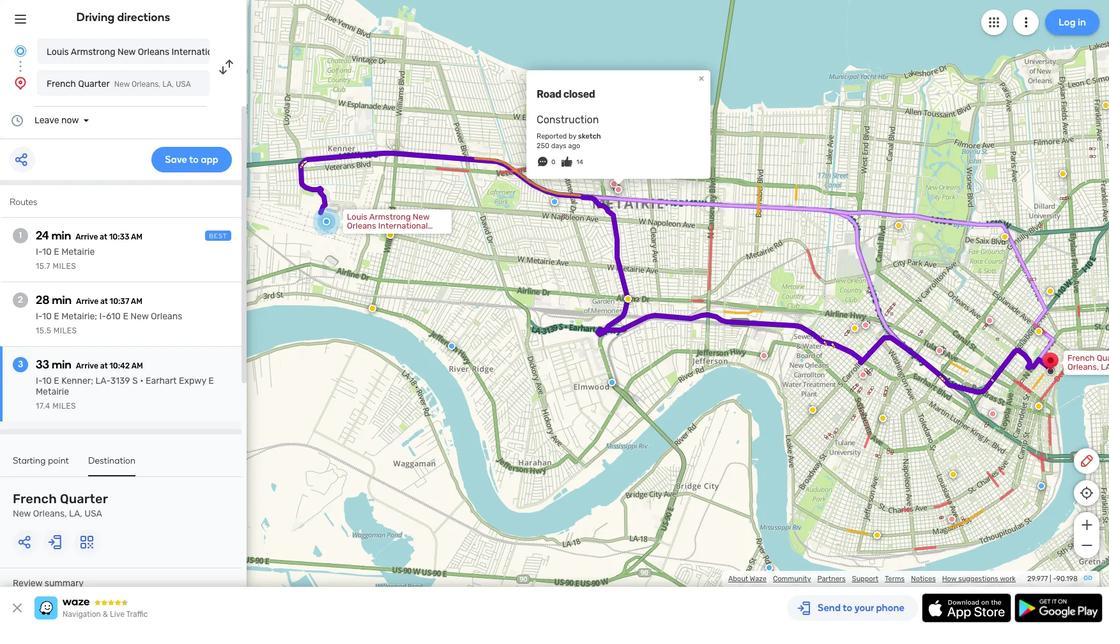 Task type: vqa. For each thing, say whether or not it's contained in the screenshot.
the middle road closed icon
no



Task type: describe. For each thing, give the bounding box(es) containing it.
kenner;
[[61, 376, 93, 387]]

louis
[[47, 47, 69, 58]]

1
[[19, 230, 22, 241]]

metairie inside i-10 e kenner; la-3139 s • earhart expwy e metairie 17.4 miles
[[36, 387, 69, 398]]

1 horizontal spatial usa
[[176, 80, 191, 89]]

destination
[[88, 456, 136, 467]]

point
[[48, 456, 69, 467]]

summary
[[45, 578, 84, 589]]

leave
[[35, 115, 59, 126]]

0 horizontal spatial usa
[[84, 509, 102, 520]]

how
[[943, 575, 957, 584]]

zoom out image
[[1079, 538, 1095, 554]]

new inside button
[[118, 47, 136, 58]]

clock image
[[10, 113, 25, 128]]

15.5
[[36, 327, 51, 336]]

road closed
[[537, 88, 595, 100]]

new down louis armstrong new orleans international airport button
[[114, 80, 130, 89]]

250
[[537, 142, 550, 150]]

navigation
[[63, 610, 101, 619]]

miles inside i-10 e metairie 15.7 miles
[[53, 262, 76, 271]]

am for 28 min
[[131, 297, 142, 306]]

support
[[852, 575, 879, 584]]

closed
[[564, 88, 595, 100]]

driving directions
[[76, 10, 170, 24]]

navigation & live traffic
[[63, 610, 148, 619]]

e for 28 min
[[54, 311, 59, 322]]

10:37
[[110, 297, 129, 306]]

best
[[209, 233, 228, 240]]

0 vertical spatial la,
[[162, 80, 174, 89]]

3
[[18, 359, 23, 370]]

starting
[[13, 456, 46, 467]]

17.4
[[36, 402, 50, 411]]

destination button
[[88, 456, 136, 477]]

i-10 e metairie 15.7 miles
[[36, 247, 95, 271]]

driving
[[76, 10, 115, 24]]

610
[[106, 311, 121, 322]]

about waze link
[[729, 575, 767, 584]]

28
[[36, 293, 50, 307]]

-
[[1053, 575, 1057, 584]]

construction reported by sketch 250 days ago
[[537, 114, 601, 150]]

support link
[[852, 575, 879, 584]]

29.977 | -90.198
[[1028, 575, 1078, 584]]

&
[[103, 610, 108, 619]]

2
[[18, 295, 23, 306]]

metairie;
[[61, 311, 97, 322]]

|
[[1050, 575, 1052, 584]]

0 vertical spatial french
[[47, 79, 76, 89]]

3139
[[110, 376, 130, 387]]

90.198
[[1057, 575, 1078, 584]]

current location image
[[13, 43, 28, 59]]

notices
[[911, 575, 936, 584]]

14
[[577, 159, 583, 166]]

quarter inside french quarter new orleans, la, usa
[[60, 492, 108, 507]]

french inside french quarter new orleans, la, usa
[[13, 492, 57, 507]]

s
[[132, 376, 138, 387]]

reported
[[537, 132, 567, 141]]

airport
[[227, 47, 256, 58]]

terms
[[885, 575, 905, 584]]

33 min arrive at 10:42 am
[[36, 358, 143, 372]]

15.7
[[36, 262, 50, 271]]

miles inside i-10 e metairie; i-610 e new orleans 15.5 miles
[[54, 327, 77, 336]]

arrive for 33 min
[[76, 362, 98, 371]]

armstrong
[[71, 47, 115, 58]]

review summary
[[13, 578, 84, 589]]

la-
[[95, 376, 110, 387]]

1 vertical spatial orleans,
[[33, 509, 67, 520]]

1 vertical spatial la,
[[69, 509, 82, 520]]

zoom in image
[[1079, 518, 1095, 533]]

28 min arrive at 10:37 am
[[36, 293, 142, 307]]

10:33
[[109, 233, 129, 242]]

french inside french qua
[[1068, 353, 1095, 363]]

at for 28 min
[[100, 297, 108, 306]]

0 vertical spatial orleans,
[[132, 80, 161, 89]]

29.977
[[1028, 575, 1048, 584]]



Task type: locate. For each thing, give the bounding box(es) containing it.
1 vertical spatial 10
[[42, 311, 52, 322]]

1 10 from the top
[[42, 247, 52, 258]]

•
[[140, 376, 144, 387]]

0 vertical spatial road closed image
[[986, 317, 994, 325]]

notices link
[[911, 575, 936, 584]]

1 horizontal spatial la,
[[162, 80, 174, 89]]

french down starting point button
[[13, 492, 57, 507]]

2 vertical spatial 10
[[42, 376, 52, 387]]

i-10 e metairie; i-610 e new orleans 15.5 miles
[[36, 311, 182, 336]]

orleans down directions
[[138, 47, 169, 58]]

min for 28 min
[[52, 293, 72, 307]]

directions
[[117, 10, 170, 24]]

link image
[[1083, 573, 1094, 584]]

at up la-
[[100, 362, 108, 371]]

la, down the point
[[69, 509, 82, 520]]

la,
[[162, 80, 174, 89], [69, 509, 82, 520]]

am right the 10:33
[[131, 233, 143, 242]]

am for 33 min
[[131, 362, 143, 371]]

at left 10:37
[[100, 297, 108, 306]]

how suggestions work link
[[943, 575, 1016, 584]]

24 min arrive at 10:33 am
[[36, 229, 143, 243]]

about waze community partners support terms notices how suggestions work
[[729, 575, 1016, 584]]

1 vertical spatial at
[[100, 297, 108, 306]]

am for 24 min
[[131, 233, 143, 242]]

0 vertical spatial am
[[131, 233, 143, 242]]

qua
[[1097, 353, 1110, 363]]

at for 24 min
[[100, 233, 107, 242]]

10 for 33
[[42, 376, 52, 387]]

i- down 28 min arrive at 10:37 am
[[99, 311, 106, 322]]

1 vertical spatial french quarter new orleans, la, usa
[[13, 492, 108, 520]]

hazard image
[[1103, 102, 1110, 109], [895, 222, 903, 229], [1002, 233, 1009, 241], [624, 295, 632, 303], [369, 305, 376, 313], [851, 325, 859, 332], [1035, 403, 1043, 410], [879, 415, 887, 422], [950, 471, 957, 479], [874, 532, 881, 539]]

min right 33
[[52, 358, 71, 372]]

orleans, down the louis armstrong new orleans international airport
[[132, 80, 161, 89]]

1 vertical spatial metairie
[[36, 387, 69, 398]]

arrive for 24 min
[[76, 233, 98, 242]]

0 vertical spatial metairie
[[61, 247, 95, 258]]

french quarter new orleans, la, usa down the point
[[13, 492, 108, 520]]

min
[[51, 229, 71, 243], [52, 293, 72, 307], [52, 358, 71, 372]]

e right expwy
[[208, 376, 214, 387]]

1 vertical spatial usa
[[84, 509, 102, 520]]

expwy
[[179, 376, 206, 387]]

french qua
[[1068, 353, 1110, 372]]

1 horizontal spatial orleans,
[[132, 80, 161, 89]]

traffic
[[126, 610, 148, 619]]

3 at from the top
[[100, 362, 108, 371]]

10 down 33
[[42, 376, 52, 387]]

at inside 24 min arrive at 10:33 am
[[100, 233, 107, 242]]

miles right 17.4
[[53, 402, 76, 411]]

quarter
[[78, 79, 110, 89], [60, 492, 108, 507]]

terms link
[[885, 575, 905, 584]]

10 inside i-10 e kenner; la-3139 s • earhart expwy e metairie 17.4 miles
[[42, 376, 52, 387]]

pencil image
[[1080, 454, 1095, 469]]

arrive inside 33 min arrive at 10:42 am
[[76, 362, 98, 371]]

e
[[54, 247, 59, 258], [54, 311, 59, 322], [123, 311, 128, 322], [54, 376, 59, 387], [208, 376, 214, 387]]

1 vertical spatial arrive
[[76, 297, 99, 306]]

road closed image
[[986, 317, 994, 325], [860, 371, 867, 379]]

live
[[110, 610, 125, 619]]

international
[[172, 47, 225, 58]]

partners link
[[818, 575, 846, 584]]

police image
[[1038, 483, 1046, 490]]

arrive inside 28 min arrive at 10:37 am
[[76, 297, 99, 306]]

10 up 15.5 on the bottom of the page
[[42, 311, 52, 322]]

am inside 28 min arrive at 10:37 am
[[131, 297, 142, 306]]

review
[[13, 578, 42, 589]]

starting point button
[[13, 456, 69, 476]]

0 horizontal spatial orleans,
[[33, 509, 67, 520]]

hazard image
[[1060, 170, 1067, 178], [387, 231, 394, 239], [1047, 288, 1055, 295], [1035, 328, 1043, 336], [809, 406, 817, 414]]

10
[[42, 247, 52, 258], [42, 311, 52, 322], [42, 376, 52, 387]]

x image
[[10, 601, 25, 616]]

2 vertical spatial french
[[13, 492, 57, 507]]

leave now
[[35, 115, 79, 126]]

min right 28
[[52, 293, 72, 307]]

am up s on the left bottom of the page
[[131, 362, 143, 371]]

arrive up kenner;
[[76, 362, 98, 371]]

at
[[100, 233, 107, 242], [100, 297, 108, 306], [100, 362, 108, 371]]

la, down the louis armstrong new orleans international airport
[[162, 80, 174, 89]]

quarter down 'destination' button
[[60, 492, 108, 507]]

miles inside i-10 e kenner; la-3139 s • earhart expwy e metairie 17.4 miles
[[53, 402, 76, 411]]

sketch
[[578, 132, 601, 141]]

location image
[[13, 75, 28, 91]]

2 vertical spatial at
[[100, 362, 108, 371]]

1 vertical spatial min
[[52, 293, 72, 307]]

arrive for 28 min
[[76, 297, 99, 306]]

usa
[[176, 80, 191, 89], [84, 509, 102, 520]]

1 vertical spatial french
[[1068, 353, 1095, 363]]

usa down international
[[176, 80, 191, 89]]

e left kenner;
[[54, 376, 59, 387]]

i-
[[36, 247, 42, 258], [36, 311, 42, 322], [99, 311, 106, 322], [36, 376, 42, 387]]

e for 33 min
[[54, 376, 59, 387]]

about
[[729, 575, 749, 584]]

1 vertical spatial quarter
[[60, 492, 108, 507]]

i- inside i-10 e metairie 15.7 miles
[[36, 247, 42, 258]]

at inside 28 min arrive at 10:37 am
[[100, 297, 108, 306]]

i- for 28 min
[[36, 311, 42, 322]]

0 vertical spatial 10
[[42, 247, 52, 258]]

metairie inside i-10 e metairie 15.7 miles
[[61, 247, 95, 258]]

10 up '15.7'
[[42, 247, 52, 258]]

new right armstrong at the left of the page
[[118, 47, 136, 58]]

am
[[131, 233, 143, 242], [131, 297, 142, 306], [131, 362, 143, 371]]

am right 10:37
[[131, 297, 142, 306]]

arrive up metairie;
[[76, 297, 99, 306]]

new
[[118, 47, 136, 58], [114, 80, 130, 89], [131, 311, 149, 322], [13, 509, 31, 520]]

police image
[[551, 198, 559, 206], [448, 343, 456, 350], [608, 379, 616, 387], [766, 564, 773, 572]]

work
[[1000, 575, 1016, 584]]

0 vertical spatial miles
[[53, 262, 76, 271]]

metairie down 24 min arrive at 10:33 am
[[61, 247, 95, 258]]

french down louis
[[47, 79, 76, 89]]

2 10 from the top
[[42, 311, 52, 322]]

routes
[[10, 197, 37, 208]]

orleans inside button
[[138, 47, 169, 58]]

2 vertical spatial min
[[52, 358, 71, 372]]

i- for 24 min
[[36, 247, 42, 258]]

at inside 33 min arrive at 10:42 am
[[100, 362, 108, 371]]

new right 610
[[131, 311, 149, 322]]

arrive up i-10 e metairie 15.7 miles
[[76, 233, 98, 242]]

quarter down armstrong at the left of the page
[[78, 79, 110, 89]]

0
[[552, 159, 556, 166]]

louis armstrong new orleans international airport
[[47, 47, 256, 58]]

i- down 33
[[36, 376, 42, 387]]

i-10 e kenner; la-3139 s • earhart expwy e metairie 17.4 miles
[[36, 376, 214, 411]]

orleans right 610
[[151, 311, 182, 322]]

0 vertical spatial usa
[[176, 80, 191, 89]]

i- up 15.5 on the bottom of the page
[[36, 311, 42, 322]]

min right the 24
[[51, 229, 71, 243]]

metairie
[[61, 247, 95, 258], [36, 387, 69, 398]]

×
[[699, 72, 705, 84]]

0 vertical spatial at
[[100, 233, 107, 242]]

am inside 33 min arrive at 10:42 am
[[131, 362, 143, 371]]

louis armstrong new orleans international airport button
[[37, 38, 256, 64]]

10 for 24
[[42, 247, 52, 258]]

3 10 from the top
[[42, 376, 52, 387]]

arrive inside 24 min arrive at 10:33 am
[[76, 233, 98, 242]]

new down starting point button
[[13, 509, 31, 520]]

0 vertical spatial min
[[51, 229, 71, 243]]

min for 33 min
[[52, 358, 71, 372]]

10:42
[[109, 362, 130, 371]]

2 vertical spatial am
[[131, 362, 143, 371]]

0 vertical spatial french quarter new orleans, la, usa
[[47, 79, 191, 89]]

i- inside i-10 e kenner; la-3139 s • earhart expwy e metairie 17.4 miles
[[36, 376, 42, 387]]

at for 33 min
[[100, 362, 108, 371]]

days
[[551, 142, 567, 150]]

starting point
[[13, 456, 69, 467]]

1 at from the top
[[100, 233, 107, 242]]

2 at from the top
[[100, 297, 108, 306]]

2 vertical spatial miles
[[53, 402, 76, 411]]

0 horizontal spatial road closed image
[[860, 371, 867, 379]]

0 vertical spatial orleans
[[138, 47, 169, 58]]

ago
[[568, 142, 581, 150]]

earhart
[[146, 376, 177, 387]]

0 horizontal spatial la,
[[69, 509, 82, 520]]

1 vertical spatial am
[[131, 297, 142, 306]]

partners
[[818, 575, 846, 584]]

1 vertical spatial orleans
[[151, 311, 182, 322]]

e inside i-10 e metairie 15.7 miles
[[54, 247, 59, 258]]

miles
[[53, 262, 76, 271], [54, 327, 77, 336], [53, 402, 76, 411]]

10 inside i-10 e metairie 15.7 miles
[[42, 247, 52, 258]]

community link
[[773, 575, 811, 584]]

33
[[36, 358, 49, 372]]

metairie up 17.4
[[36, 387, 69, 398]]

french quarter new orleans, la, usa
[[47, 79, 191, 89], [13, 492, 108, 520]]

usa down 'destination' button
[[84, 509, 102, 520]]

now
[[61, 115, 79, 126]]

e down 24 min arrive at 10:33 am
[[54, 247, 59, 258]]

e left metairie;
[[54, 311, 59, 322]]

× link
[[696, 72, 708, 84]]

by
[[569, 132, 577, 141]]

suggestions
[[959, 575, 999, 584]]

orleans, down starting point button
[[33, 509, 67, 520]]

miles right '15.7'
[[53, 262, 76, 271]]

road closed image
[[862, 321, 870, 329], [936, 347, 944, 355], [761, 352, 768, 360], [989, 410, 997, 418], [948, 516, 956, 523]]

24
[[36, 229, 49, 243]]

new inside i-10 e metairie; i-610 e new orleans 15.5 miles
[[131, 311, 149, 322]]

community
[[773, 575, 811, 584]]

french
[[47, 79, 76, 89], [1068, 353, 1095, 363], [13, 492, 57, 507]]

french left qua at the right bottom of page
[[1068, 353, 1095, 363]]

1 vertical spatial miles
[[54, 327, 77, 336]]

0 vertical spatial quarter
[[78, 79, 110, 89]]

10 inside i-10 e metairie; i-610 e new orleans 15.5 miles
[[42, 311, 52, 322]]

e for 24 min
[[54, 247, 59, 258]]

arrive
[[76, 233, 98, 242], [76, 297, 99, 306], [76, 362, 98, 371]]

orleans inside i-10 e metairie; i-610 e new orleans 15.5 miles
[[151, 311, 182, 322]]

1 vertical spatial road closed image
[[860, 371, 867, 379]]

i- for 33 min
[[36, 376, 42, 387]]

french quarter new orleans, la, usa down armstrong at the left of the page
[[47, 79, 191, 89]]

waze
[[750, 575, 767, 584]]

at left the 10:33
[[100, 233, 107, 242]]

0 vertical spatial arrive
[[76, 233, 98, 242]]

road
[[537, 88, 562, 100]]

miles down metairie;
[[54, 327, 77, 336]]

e right 610
[[123, 311, 128, 322]]

2 vertical spatial arrive
[[76, 362, 98, 371]]

construction
[[537, 114, 599, 126]]

am inside 24 min arrive at 10:33 am
[[131, 233, 143, 242]]

1 horizontal spatial road closed image
[[986, 317, 994, 325]]

i- up '15.7'
[[36, 247, 42, 258]]

10 for 28
[[42, 311, 52, 322]]

min for 24 min
[[51, 229, 71, 243]]



